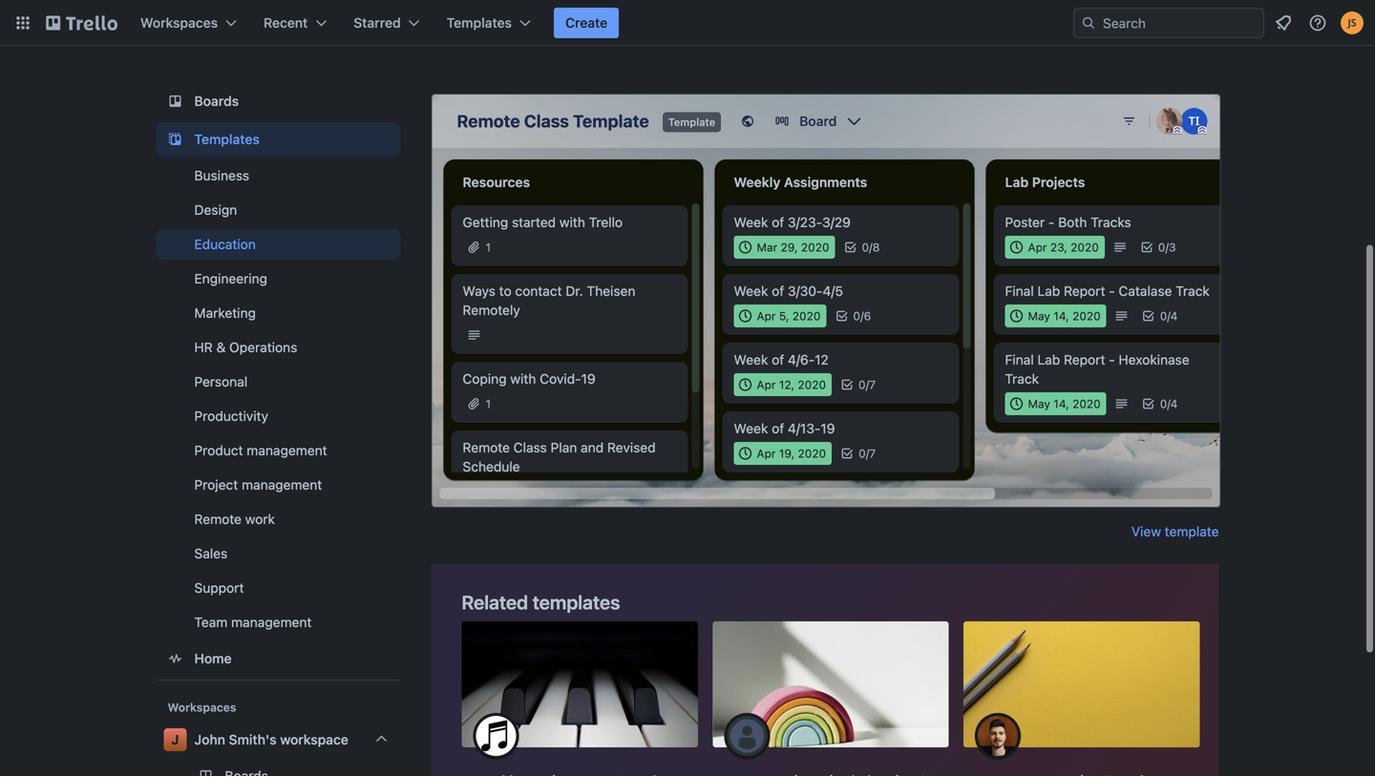 Task type: vqa. For each thing, say whether or not it's contained in the screenshot.
TRELLO ENGINEERING TEAM 'Image'
no



Task type: describe. For each thing, give the bounding box(es) containing it.
business link
[[156, 160, 401, 191]]

product management
[[194, 443, 327, 459]]

open information menu image
[[1309, 13, 1328, 32]]

home link
[[156, 642, 401, 676]]

business
[[194, 168, 249, 183]]

template board image
[[164, 128, 187, 151]]

john smith (johnsmith38824343) image
[[1341, 11, 1364, 34]]

design
[[194, 202, 237, 218]]

back to home image
[[46, 8, 118, 38]]

support link
[[156, 573, 401, 604]]

1 vertical spatial workspaces
[[168, 701, 236, 715]]

hr & operations
[[194, 340, 297, 355]]

view template link
[[1132, 523, 1219, 542]]

team management link
[[156, 608, 401, 638]]

damien desmond image
[[975, 714, 1021, 759]]

j
[[171, 732, 179, 748]]

view
[[1132, 524, 1162, 540]]

primary element
[[0, 0, 1376, 46]]

project
[[194, 477, 238, 493]]

sales link
[[156, 539, 401, 569]]

hr
[[194, 340, 213, 355]]

product management link
[[156, 436, 401, 466]]

product
[[194, 443, 243, 459]]

john
[[194, 732, 225, 748]]

john smith's workspace
[[194, 732, 349, 748]]

starred
[[354, 15, 401, 31]]

bee, owner @ puff apothecary image
[[724, 714, 770, 759]]

remote work link
[[156, 504, 401, 535]]

recent button
[[252, 8, 338, 38]]

management for project management
[[242, 477, 322, 493]]

workspaces button
[[129, 8, 248, 38]]

&
[[216, 340, 226, 355]]

marketing link
[[156, 298, 401, 329]]

team
[[194, 615, 228, 630]]

hr & operations link
[[156, 332, 401, 363]]

recent
[[264, 15, 308, 31]]

templates
[[533, 591, 620, 614]]

view template
[[1132, 524, 1219, 540]]

education link
[[156, 229, 401, 260]]



Task type: locate. For each thing, give the bounding box(es) containing it.
search image
[[1081, 15, 1097, 31]]

templates inside dropdown button
[[447, 15, 512, 31]]

boards link
[[156, 84, 401, 118]]

project management
[[194, 477, 322, 493]]

personal
[[194, 374, 248, 390]]

1 vertical spatial templates
[[194, 131, 260, 147]]

0 horizontal spatial templates
[[194, 131, 260, 147]]

create
[[566, 15, 608, 31]]

home image
[[164, 648, 187, 671]]

remote
[[194, 512, 242, 527]]

management down support link
[[231, 615, 312, 630]]

2 vertical spatial management
[[231, 615, 312, 630]]

templates button
[[435, 8, 543, 38]]

remote work
[[194, 512, 275, 527]]

boards
[[194, 93, 239, 109]]

marketing
[[194, 305, 256, 321]]

smith's
[[229, 732, 277, 748]]

engineering
[[194, 271, 267, 287]]

0 notifications image
[[1272, 11, 1295, 34]]

engineering link
[[156, 264, 401, 294]]

workspace
[[280, 732, 349, 748]]

templates link
[[156, 122, 401, 157]]

1 vertical spatial management
[[242, 477, 322, 493]]

template
[[1165, 524, 1219, 540]]

work
[[245, 512, 275, 527]]

team management
[[194, 615, 312, 630]]

templates right starred dropdown button
[[447, 15, 512, 31]]

sales
[[194, 546, 228, 562]]

create button
[[554, 8, 619, 38]]

management inside 'link'
[[242, 477, 322, 493]]

Search field
[[1097, 9, 1264, 37]]

home
[[194, 651, 232, 667]]

support
[[194, 580, 244, 596]]

productivity
[[194, 408, 268, 424]]

related templates
[[462, 591, 620, 614]]

productivity link
[[156, 401, 401, 432]]

management down the product management link
[[242, 477, 322, 493]]

templates up business
[[194, 131, 260, 147]]

management down productivity link
[[247, 443, 327, 459]]

education
[[194, 236, 256, 252]]

workspaces inside popup button
[[140, 15, 218, 31]]

workspaces
[[140, 15, 218, 31], [168, 701, 236, 715]]

board image
[[164, 90, 187, 113]]

workspaces up board image
[[140, 15, 218, 31]]

operations
[[229, 340, 297, 355]]

related
[[462, 591, 528, 614]]

0 vertical spatial management
[[247, 443, 327, 459]]

management for product management
[[247, 443, 327, 459]]

design link
[[156, 195, 401, 225]]

0 vertical spatial templates
[[447, 15, 512, 31]]

management for team management
[[231, 615, 312, 630]]

personal link
[[156, 367, 401, 397]]

1 horizontal spatial templates
[[447, 15, 512, 31]]

kyle mcgowan, owner @ heartland music academy image
[[473, 714, 519, 759]]

starred button
[[342, 8, 431, 38]]

workspaces up john
[[168, 701, 236, 715]]

project management link
[[156, 470, 401, 501]]

templates
[[447, 15, 512, 31], [194, 131, 260, 147]]

0 vertical spatial workspaces
[[140, 15, 218, 31]]

management
[[247, 443, 327, 459], [242, 477, 322, 493], [231, 615, 312, 630]]



